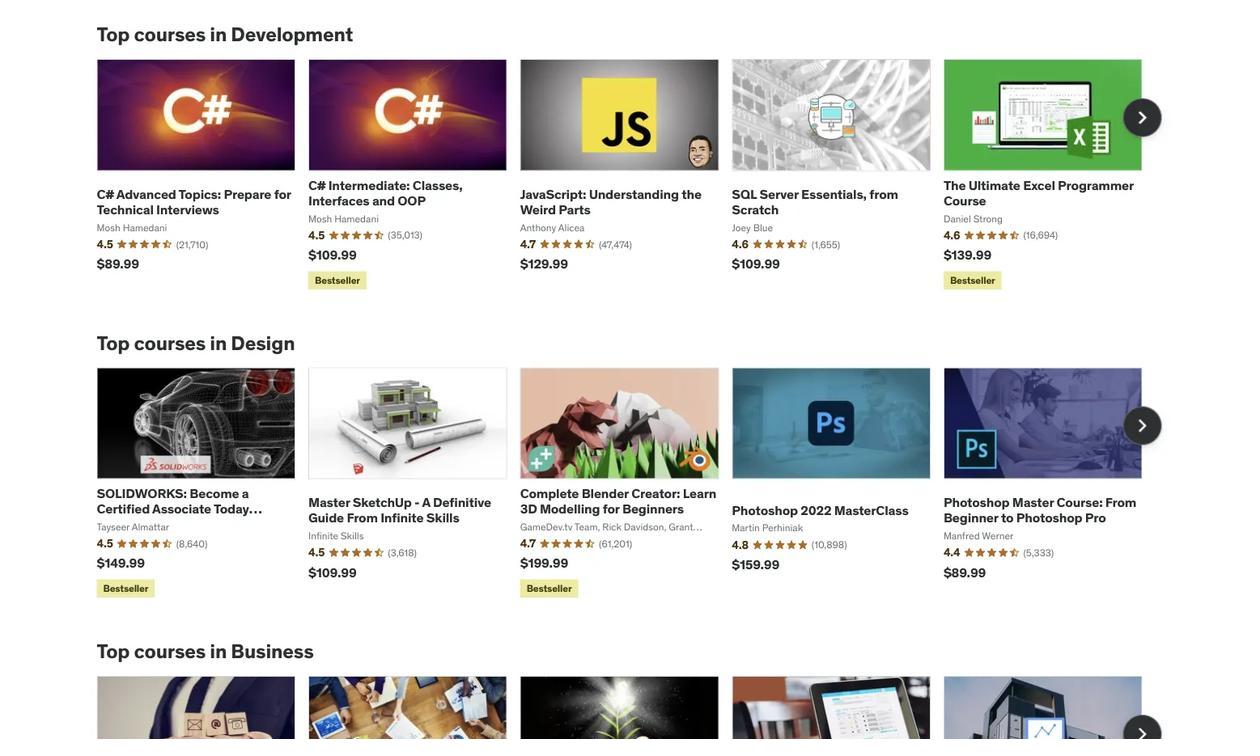 Task type: describe. For each thing, give the bounding box(es) containing it.
programmer
[[1058, 177, 1134, 193]]

solidworks: become a certified associate today (cswa) link
[[97, 485, 262, 533]]

server
[[760, 186, 799, 202]]

business
[[231, 640, 314, 664]]

from
[[870, 186, 898, 202]]

development
[[231, 22, 353, 46]]

essentials,
[[801, 186, 867, 202]]

the
[[682, 186, 702, 202]]

blender
[[582, 485, 629, 502]]

masterclass
[[834, 502, 909, 519]]

become
[[190, 485, 239, 502]]

top courses in business
[[97, 640, 314, 664]]

-
[[414, 494, 420, 511]]

learn
[[683, 485, 717, 502]]

from inside 'master sketchup  - a definitive guide from infinite skills'
[[347, 510, 378, 527]]

definitive
[[433, 494, 491, 511]]

top courses in design
[[97, 331, 295, 355]]

top for top courses in design
[[97, 331, 130, 355]]

weird
[[520, 201, 556, 218]]

interfaces
[[308, 192, 370, 209]]

photoshop master course: from beginner to photoshop pro link
[[944, 494, 1137, 527]]

courses for design
[[134, 331, 206, 355]]

classes,
[[413, 177, 463, 193]]

beginners
[[622, 501, 684, 518]]

excel
[[1023, 177, 1055, 193]]

photoshop for photoshop 2022 masterclass
[[732, 502, 798, 519]]

next image for development
[[1130, 105, 1156, 131]]

3d
[[520, 501, 537, 518]]

courses for business
[[134, 640, 206, 664]]

creator:
[[632, 485, 680, 502]]

next image for design
[[1130, 413, 1156, 439]]

c# advanced topics: prepare for technical interviews link
[[97, 186, 291, 218]]

complete blender creator: learn 3d modelling for beginners link
[[520, 485, 717, 518]]

photoshop master course: from beginner to photoshop pro
[[944, 494, 1137, 527]]

intermediate:
[[328, 177, 410, 193]]

photoshop 2022 masterclass
[[732, 502, 909, 519]]

a
[[242, 485, 249, 502]]

scratch
[[732, 201, 779, 218]]

infinite
[[381, 510, 424, 527]]

the
[[944, 177, 966, 193]]

course
[[944, 192, 986, 209]]

topics:
[[179, 186, 221, 202]]

(cswa)
[[97, 517, 143, 533]]

c# intermediate: classes, interfaces and oop
[[308, 177, 463, 209]]

pro
[[1085, 510, 1106, 527]]

c# for c# advanced topics: prepare for technical interviews
[[97, 186, 114, 202]]

a
[[422, 494, 430, 511]]

carousel element for design
[[97, 368, 1162, 601]]

oop
[[398, 192, 426, 209]]

carousel element for business
[[97, 677, 1162, 740]]

in for business
[[210, 640, 227, 664]]

and
[[372, 192, 395, 209]]

ultimate
[[969, 177, 1021, 193]]



Task type: locate. For each thing, give the bounding box(es) containing it.
top courses in development
[[97, 22, 353, 46]]

carousel element for development
[[97, 59, 1162, 293]]

master left course:
[[1013, 494, 1054, 511]]

next image for business
[[1130, 722, 1156, 740]]

sql server essentials, from scratch link
[[732, 186, 898, 218]]

top for top courses in business
[[97, 640, 130, 664]]

c# advanced topics: prepare for technical interviews
[[97, 186, 291, 218]]

1 top from the top
[[97, 22, 130, 46]]

c# inside c# advanced topics: prepare for technical interviews
[[97, 186, 114, 202]]

2 in from the top
[[210, 331, 227, 355]]

top
[[97, 22, 130, 46], [97, 331, 130, 355], [97, 640, 130, 664]]

c# left "intermediate:"
[[308, 177, 326, 193]]

1 courses from the top
[[134, 22, 206, 46]]

1 vertical spatial carousel element
[[97, 368, 1162, 601]]

0 vertical spatial courses
[[134, 22, 206, 46]]

modelling
[[540, 501, 600, 518]]

for right modelling
[[603, 501, 620, 518]]

1 vertical spatial top
[[97, 331, 130, 355]]

complete blender creator: learn 3d modelling for beginners
[[520, 485, 717, 518]]

sql server essentials, from scratch
[[732, 186, 898, 218]]

carousel element containing c# intermediate: classes, interfaces and oop
[[97, 59, 1162, 293]]

the ultimate excel programmer course
[[944, 177, 1134, 209]]

complete
[[520, 485, 579, 502]]

interviews
[[156, 201, 219, 218]]

master
[[308, 494, 350, 511], [1013, 494, 1054, 511]]

2 master from the left
[[1013, 494, 1054, 511]]

photoshop 2022 masterclass link
[[732, 502, 909, 519]]

photoshop
[[944, 494, 1010, 511], [732, 502, 798, 519], [1017, 510, 1083, 527]]

guide
[[308, 510, 344, 527]]

0 vertical spatial for
[[274, 186, 291, 202]]

1 horizontal spatial master
[[1013, 494, 1054, 511]]

course:
[[1057, 494, 1103, 511]]

0 vertical spatial top
[[97, 22, 130, 46]]

sql
[[732, 186, 757, 202]]

javascript: understanding the weird parts
[[520, 186, 702, 218]]

0 horizontal spatial photoshop
[[732, 502, 798, 519]]

from inside photoshop master course: from beginner to photoshop pro
[[1106, 494, 1137, 511]]

solidworks:
[[97, 485, 187, 502]]

2 vertical spatial carousel element
[[97, 677, 1162, 740]]

courses for development
[[134, 22, 206, 46]]

for right prepare
[[274, 186, 291, 202]]

1 vertical spatial in
[[210, 331, 227, 355]]

0 horizontal spatial for
[[274, 186, 291, 202]]

1 horizontal spatial photoshop
[[944, 494, 1010, 511]]

carousel element containing solidworks: become a certified associate today (cswa)
[[97, 368, 1162, 601]]

2 vertical spatial next image
[[1130, 722, 1156, 740]]

1 horizontal spatial for
[[603, 501, 620, 518]]

courses
[[134, 22, 206, 46], [134, 331, 206, 355], [134, 640, 206, 664]]

the ultimate excel programmer course link
[[944, 177, 1134, 209]]

2 horizontal spatial photoshop
[[1017, 510, 1083, 527]]

parts
[[559, 201, 591, 218]]

2 carousel element from the top
[[97, 368, 1162, 601]]

1 vertical spatial courses
[[134, 331, 206, 355]]

1 next image from the top
[[1130, 105, 1156, 131]]

0 horizontal spatial from
[[347, 510, 378, 527]]

3 top from the top
[[97, 640, 130, 664]]

1 in from the top
[[210, 22, 227, 46]]

skills
[[426, 510, 459, 527]]

from right guide
[[347, 510, 378, 527]]

0 vertical spatial carousel element
[[97, 59, 1162, 293]]

0 vertical spatial in
[[210, 22, 227, 46]]

1 horizontal spatial c#
[[308, 177, 326, 193]]

in left development
[[210, 22, 227, 46]]

in for design
[[210, 331, 227, 355]]

from
[[1106, 494, 1137, 511], [347, 510, 378, 527]]

2 vertical spatial courses
[[134, 640, 206, 664]]

master inside photoshop master course: from beginner to photoshop pro
[[1013, 494, 1054, 511]]

c# left 'advanced'
[[97, 186, 114, 202]]

0 horizontal spatial master
[[308, 494, 350, 511]]

c# intermediate: classes, interfaces and oop link
[[308, 177, 463, 209]]

solidworks: become a certified associate today (cswa)
[[97, 485, 249, 533]]

master sketchup  - a definitive guide from infinite skills
[[308, 494, 491, 527]]

3 in from the top
[[210, 640, 227, 664]]

2 vertical spatial top
[[97, 640, 130, 664]]

understanding
[[589, 186, 679, 202]]

javascript:
[[520, 186, 586, 202]]

2 top from the top
[[97, 331, 130, 355]]

1 horizontal spatial from
[[1106, 494, 1137, 511]]

sketchup
[[353, 494, 412, 511]]

1 master from the left
[[308, 494, 350, 511]]

3 courses from the top
[[134, 640, 206, 664]]

c#
[[308, 177, 326, 193], [97, 186, 114, 202]]

next image
[[1130, 105, 1156, 131], [1130, 413, 1156, 439], [1130, 722, 1156, 740]]

design
[[231, 331, 295, 355]]

master sketchup  - a definitive guide from infinite skills link
[[308, 494, 491, 527]]

in left the business
[[210, 640, 227, 664]]

2 vertical spatial in
[[210, 640, 227, 664]]

certified
[[97, 501, 150, 518]]

0 vertical spatial next image
[[1130, 105, 1156, 131]]

prepare
[[224, 186, 271, 202]]

in
[[210, 22, 227, 46], [210, 331, 227, 355], [210, 640, 227, 664]]

to
[[1001, 510, 1014, 527]]

1 vertical spatial for
[[603, 501, 620, 518]]

associate
[[152, 501, 211, 518]]

1 vertical spatial next image
[[1130, 413, 1156, 439]]

in left design
[[210, 331, 227, 355]]

from right course:
[[1106, 494, 1137, 511]]

javascript: understanding the weird parts link
[[520, 186, 702, 218]]

2 courses from the top
[[134, 331, 206, 355]]

photoshop for photoshop master course: from beginner to photoshop pro
[[944, 494, 1010, 511]]

3 carousel element from the top
[[97, 677, 1162, 740]]

for inside complete blender creator: learn 3d modelling for beginners
[[603, 501, 620, 518]]

in for development
[[210, 22, 227, 46]]

1 carousel element from the top
[[97, 59, 1162, 293]]

c# inside c# intermediate: classes, interfaces and oop
[[308, 177, 326, 193]]

beginner
[[944, 510, 999, 527]]

master inside 'master sketchup  - a definitive guide from infinite skills'
[[308, 494, 350, 511]]

master left sketchup
[[308, 494, 350, 511]]

carousel element
[[97, 59, 1162, 293], [97, 368, 1162, 601], [97, 677, 1162, 740]]

0 horizontal spatial c#
[[97, 186, 114, 202]]

for inside c# advanced topics: prepare for technical interviews
[[274, 186, 291, 202]]

for
[[274, 186, 291, 202], [603, 501, 620, 518]]

today
[[214, 501, 249, 518]]

c# for c# intermediate: classes, interfaces and oop
[[308, 177, 326, 193]]

3 next image from the top
[[1130, 722, 1156, 740]]

2022
[[801, 502, 832, 519]]

top for top courses in development
[[97, 22, 130, 46]]

2 next image from the top
[[1130, 413, 1156, 439]]

advanced
[[116, 186, 176, 202]]

technical
[[97, 201, 154, 218]]



Task type: vqa. For each thing, say whether or not it's contained in the screenshot.
the Carousel element
yes



